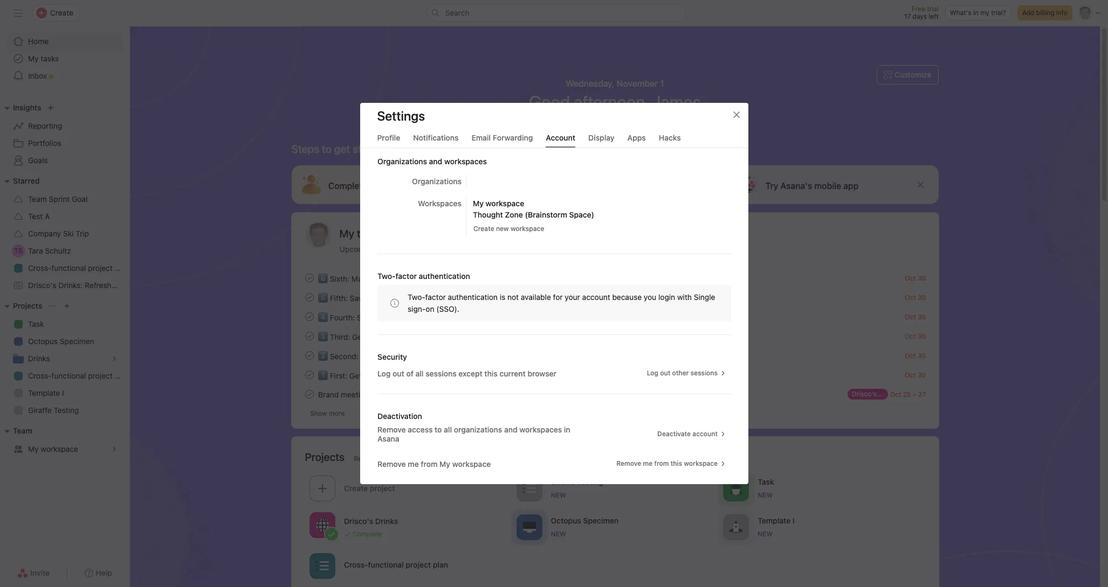 Task type: describe. For each thing, give the bounding box(es) containing it.
search button
[[427, 4, 686, 22]]

0 vertical spatial workspaces
[[444, 157, 487, 166]]

add
[[1022, 9, 1035, 17]]

1️⃣
[[318, 371, 328, 380]]

3️⃣ third: get organized with sections
[[318, 332, 449, 342]]

log for log out of all sessions except this current browser
[[377, 369, 390, 378]]

template for template i
[[28, 389, 60, 398]]

2 vertical spatial cross-functional project plan link
[[305, 550, 512, 585]]

2 vertical spatial cross-
[[344, 561, 368, 570]]

incoming
[[407, 313, 439, 322]]

octopus specimen
[[28, 337, 94, 346]]

30 for right
[[918, 352, 926, 360]]

cross-functional project plan for cross-functional project plan link to the top
[[28, 264, 129, 273]]

sixth:
[[330, 274, 349, 283]]

top
[[385, 313, 396, 322]]

afternoon,
[[574, 92, 648, 112]]

because
[[612, 293, 641, 302]]

factor for two-factor authentication
[[395, 272, 417, 281]]

email forwarding
[[472, 133, 533, 142]]

2 vertical spatial project
[[405, 561, 431, 570]]

remove for remove me from my workspace
[[377, 460, 406, 469]]

drinks inside "link"
[[878, 390, 898, 399]]

oct 30 button for in
[[905, 294, 926, 302]]

billing
[[1036, 9, 1055, 17]]

your
[[565, 293, 580, 302]]

fourth:
[[330, 313, 355, 322]]

my down 'remove access to all organizations and workspaces in asana'
[[439, 460, 450, 469]]

1 horizontal spatial of
[[406, 369, 413, 378]]

specimen for octopus specimen new
[[583, 516, 618, 526]]

1 horizontal spatial asana
[[452, 294, 473, 303]]

this inside button
[[670, 460, 682, 468]]

drisco's drinks: refreshment recommendation
[[28, 281, 192, 290]]

cross- for cross-functional project plan link to the top
[[28, 264, 51, 273]]

template for template i new
[[758, 516, 790, 526]]

layout
[[390, 352, 411, 361]]

access
[[408, 425, 432, 435]]

0 vertical spatial cross-functional project plan link
[[6, 260, 129, 277]]

giraffe testing
[[28, 406, 79, 415]]

0 horizontal spatial sessions
[[425, 369, 456, 378]]

0 vertical spatial and
[[429, 157, 442, 166]]

level
[[641, 136, 657, 145]]

sign-
[[407, 305, 425, 314]]

hacks
[[659, 133, 681, 142]]

drinks inside projects element
[[28, 354, 50, 363]]

completed image for 6️⃣
[[303, 272, 316, 285]]

team for team sprint goal
[[28, 195, 47, 204]]

add billing info button
[[1018, 5, 1073, 20]]

octopus for octopus specimen new
[[551, 516, 581, 526]]

sessions inside button
[[690, 369, 717, 377]]

overdue (9) button
[[389, 245, 432, 259]]

my for my workspace
[[28, 445, 39, 454]]

rocket image
[[730, 521, 742, 534]]

account button
[[546, 133, 575, 148]]

completed image for 2️⃣
[[303, 349, 316, 362]]

second:
[[330, 352, 358, 361]]

4 30 from the top
[[918, 332, 926, 341]]

giraffe for giraffe testing new
[[551, 478, 575, 487]]

all for sessions
[[415, 369, 423, 378]]

0 horizontal spatial with
[[371, 390, 385, 399]]

remove access to all organizations and workspaces in asana
[[377, 425, 570, 444]]

30 for in
[[918, 294, 926, 302]]

starred element
[[0, 171, 192, 297]]

two-factor authentication is not available for your account because you login with single sign-on (sso).
[[407, 293, 715, 314]]

oct 30 button for incoming
[[905, 313, 926, 321]]

oct for that's
[[905, 352, 916, 360]]

reporting
[[28, 121, 62, 131]]

1
[[660, 79, 664, 88]]

0 horizontal spatial you
[[465, 352, 478, 361]]

free
[[912, 5, 925, 13]]

beginner
[[565, 136, 601, 146]]

drisco's drinks: refreshment recommendation link
[[6, 277, 192, 294]]

all for organizations
[[444, 425, 452, 435]]

2 vertical spatial functional
[[368, 561, 403, 570]]

available
[[521, 293, 551, 302]]

create project
[[344, 484, 395, 493]]

beginner 4 more to level up
[[565, 136, 667, 146]]

drisco's drinks inside "link"
[[852, 390, 898, 399]]

plan for middle cross-functional project plan link
[[115, 372, 129, 381]]

log out of all sessions except this current browser
[[377, 369, 556, 378]]

organizations for organizations
[[412, 177, 461, 186]]

octopus specimen new
[[551, 516, 618, 538]]

remove for remove access to all organizations and workspaces in asana
[[377, 425, 406, 435]]

to inside 'remove access to all organizations and workspaces in asana'
[[434, 425, 442, 435]]

upcoming
[[339, 245, 376, 254]]

1 vertical spatial in
[[443, 294, 450, 303]]

company ski trip link
[[6, 225, 123, 243]]

search
[[445, 8, 469, 17]]

6️⃣ sixth: make work manageable
[[318, 274, 433, 283]]

my for my tasks
[[28, 54, 39, 63]]

template i new
[[758, 516, 794, 538]]

Completed checkbox
[[303, 272, 316, 285]]

oct 25 – 27
[[890, 391, 926, 399]]

organizations for organizations and workspaces
[[377, 157, 427, 166]]

workspace down zone
[[510, 225, 544, 233]]

close image
[[732, 111, 741, 119]]

globe image
[[316, 519, 329, 532]]

0 vertical spatial of
[[398, 313, 405, 322]]

1 horizontal spatial tasks
[[424, 371, 442, 380]]

workspace down 'remove access to all organizations and workspaces in asana'
[[452, 460, 491, 469]]

teams element
[[0, 422, 129, 461]]

deactivate
[[657, 430, 691, 438]]

brand
[[318, 390, 339, 399]]

2️⃣
[[318, 352, 328, 361]]

1 horizontal spatial with
[[403, 332, 417, 342]]

company
[[28, 229, 61, 238]]

test a link
[[6, 208, 123, 225]]

from for my
[[421, 460, 437, 469]]

0 vertical spatial this
[[484, 369, 497, 378]]

new for template i
[[758, 530, 773, 538]]

5️⃣ fifth: save time by collaborating in asana
[[318, 294, 473, 303]]

4 oct 30 from the top
[[905, 332, 926, 341]]

workspace inside my workspace link
[[41, 445, 78, 454]]

login
[[658, 293, 675, 302]]

oct 30 button for right
[[905, 352, 926, 360]]

project for middle cross-functional project plan link
[[88, 372, 113, 381]]

inbox
[[28, 71, 47, 80]]

deactivate account
[[657, 430, 717, 438]]

my workspace
[[28, 445, 78, 454]]

from for this
[[654, 460, 669, 468]]

recommendation
[[131, 281, 192, 290]]

completed image for 5️⃣
[[303, 291, 316, 304]]

account inside button
[[692, 430, 717, 438]]

out for of
[[392, 369, 404, 378]]

2️⃣ second: find the layout that's right for you
[[318, 352, 478, 361]]

test
[[28, 212, 43, 221]]

show
[[310, 410, 327, 418]]

team sprint goal link
[[6, 191, 123, 208]]

2 vertical spatial plan
[[433, 561, 448, 570]]

space)
[[569, 210, 594, 219]]

my tasks link
[[339, 226, 925, 242]]

days
[[913, 12, 927, 20]]

trip
[[76, 229, 89, 238]]

drisco's inside "link"
[[852, 390, 877, 399]]

marketing
[[401, 390, 436, 399]]

oct for sections
[[905, 332, 916, 341]]

completed image for 4️⃣
[[303, 311, 316, 324]]

forwarding
[[493, 133, 533, 142]]

list image
[[523, 482, 536, 495]]

company ski trip
[[28, 229, 89, 238]]

hide sidebar image
[[14, 9, 23, 17]]

steps
[[291, 143, 319, 155]]

display
[[588, 133, 615, 142]]

insights element
[[0, 98, 129, 171]]

template i
[[28, 389, 64, 398]]

cross-functional project plan for middle cross-functional project plan link
[[28, 372, 129, 381]]

1 vertical spatial work
[[441, 313, 458, 322]]

tara
[[28, 246, 43, 256]]

completed checkbox for 2️⃣
[[303, 349, 316, 362]]

brand meeting with the marketing team
[[318, 390, 455, 399]]

my tasks
[[339, 228, 383, 240]]

the for layout
[[377, 352, 388, 361]]

with inside two-factor authentication is not available for your account because you login with single sign-on (sso).
[[677, 293, 692, 302]]

show more button
[[305, 407, 349, 422]]

0 horizontal spatial on
[[374, 313, 383, 322]]

task for task
[[28, 320, 44, 329]]

completed checkbox for brand
[[303, 388, 316, 401]]

portfolios
[[28, 139, 61, 148]]

started
[[364, 371, 388, 380]]

1 horizontal spatial projects
[[305, 451, 345, 463]]

time
[[368, 294, 384, 303]]

more inside beginner 4 more to level up
[[612, 136, 630, 145]]

30 for incoming
[[918, 313, 926, 321]]

overdue
[[389, 245, 419, 254]]

more inside button
[[329, 410, 345, 418]]

1 horizontal spatial drisco's
[[344, 517, 373, 526]]



Task type: vqa. For each thing, say whether or not it's contained in the screenshot.
THE MY TASKS on the left
yes



Task type: locate. For each thing, give the bounding box(es) containing it.
home link
[[6, 33, 123, 50]]

1 horizontal spatial log
[[647, 369, 658, 377]]

what's
[[950, 9, 971, 17]]

1 horizontal spatial from
[[654, 460, 669, 468]]

cross- up the template i at the left of the page
[[28, 372, 51, 381]]

in inside 'remove access to all organizations and workspaces in asana'
[[564, 425, 570, 435]]

task link
[[6, 316, 123, 333]]

template down task new
[[758, 516, 790, 526]]

cross-functional project plan down drinks link
[[28, 372, 129, 381]]

drisco's drinks up the complete
[[344, 517, 398, 526]]

my for my workspace thought zone (brainstorm space) create new workspace
[[473, 199, 483, 208]]

0 vertical spatial in
[[973, 9, 979, 17]]

2 oct 30 from the top
[[905, 294, 926, 302]]

two- for two-factor authentication is not available for your account because you login with single sign-on (sso).
[[407, 293, 425, 302]]

cross- inside starred 'element'
[[28, 264, 51, 273]]

4 completed checkbox from the top
[[303, 349, 316, 362]]

search list box
[[427, 4, 686, 22]]

bug image
[[730, 482, 742, 495]]

i for template i new
[[792, 516, 794, 526]]

home
[[28, 37, 49, 46]]

oct for collaborating
[[905, 294, 916, 302]]

drisco's drinks left 25 on the right bottom
[[852, 390, 898, 399]]

1 vertical spatial task
[[758, 478, 774, 487]]

completed image left '4️⃣'
[[303, 311, 316, 324]]

0 vertical spatial i
[[62, 389, 64, 398]]

two- up sign-
[[407, 293, 425, 302]]

–
[[912, 391, 916, 399]]

drisco's
[[28, 281, 56, 290], [852, 390, 877, 399], [344, 517, 373, 526]]

1 vertical spatial drisco's
[[852, 390, 877, 399]]

specimen down task "link"
[[60, 337, 94, 346]]

functional down drinks link
[[51, 372, 86, 381]]

2 oct 30 button from the top
[[905, 294, 926, 302]]

0 horizontal spatial this
[[484, 369, 497, 378]]

completed image for 3️⃣
[[303, 330, 316, 343]]

2 30 from the top
[[918, 294, 926, 302]]

cross-
[[28, 264, 51, 273], [28, 372, 51, 381], [344, 561, 368, 570]]

complete
[[352, 530, 382, 538]]

profile button
[[377, 133, 400, 148]]

6️⃣
[[318, 274, 328, 283]]

out for other
[[660, 369, 670, 377]]

template
[[28, 389, 60, 398], [758, 516, 790, 526]]

testing for giraffe testing
[[54, 406, 79, 415]]

2 completed image from the top
[[303, 388, 316, 401]]

1 vertical spatial completed image
[[303, 388, 316, 401]]

1 vertical spatial team
[[13, 427, 32, 436]]

2 vertical spatial drisco's
[[344, 517, 373, 526]]

oct 30 for tasks
[[905, 371, 926, 379]]

remove for remove me from this workspace
[[616, 460, 641, 468]]

1 horizontal spatial sessions
[[690, 369, 717, 377]]

giraffe testing new
[[551, 478, 603, 500]]

factor up 5️⃣ fifth: save time by collaborating in asana
[[395, 272, 417, 281]]

single
[[694, 293, 715, 302]]

sections
[[420, 332, 449, 342]]

all inside 'remove access to all organizations and workspaces in asana'
[[444, 425, 452, 435]]

with down the "1️⃣ first: get started using my tasks" at the bottom left of the page
[[371, 390, 385, 399]]

asana up (sso).
[[452, 294, 473, 303]]

4️⃣
[[318, 313, 328, 322]]

1 horizontal spatial drinks
[[375, 517, 398, 526]]

specimen down giraffe testing new
[[583, 516, 618, 526]]

oct 30 for in
[[905, 294, 926, 302]]

6 oct 30 button from the top
[[905, 371, 926, 379]]

octopus inside octopus specimen new
[[551, 516, 581, 526]]

workspaces
[[418, 199, 461, 208]]

0 vertical spatial authentication
[[419, 272, 470, 281]]

oct 30 button for tasks
[[905, 371, 926, 379]]

authentication up (sso).
[[448, 293, 497, 302]]

computer image
[[523, 521, 536, 534]]

2 vertical spatial with
[[371, 390, 385, 399]]

3 completed checkbox from the top
[[303, 330, 316, 343]]

cross- for middle cross-functional project plan link
[[28, 372, 51, 381]]

1 vertical spatial organizations
[[412, 177, 461, 186]]

1 vertical spatial factor
[[425, 293, 446, 302]]

oct 30
[[905, 274, 926, 282], [905, 294, 926, 302], [905, 313, 926, 321], [905, 332, 926, 341], [905, 352, 926, 360], [905, 371, 926, 379]]

2 completed image from the top
[[303, 291, 316, 304]]

on left top
[[374, 313, 383, 322]]

0 vertical spatial template
[[28, 389, 60, 398]]

cross-functional project plan link up drinks:
[[6, 260, 129, 277]]

tasks down the that's
[[424, 371, 442, 380]]

0 horizontal spatial to
[[322, 143, 332, 155]]

2 horizontal spatial drinks
[[878, 390, 898, 399]]

right
[[435, 352, 451, 361]]

oct for of
[[905, 313, 916, 321]]

with up layout
[[403, 332, 417, 342]]

log out other sessions
[[647, 369, 717, 377]]

insights button
[[0, 101, 41, 114]]

0 horizontal spatial log
[[377, 369, 390, 378]]

workspaces inside 'remove access to all organizations and workspaces in asana'
[[519, 425, 562, 435]]

cross-functional project plan inside starred 'element'
[[28, 264, 129, 273]]

me for this
[[643, 460, 652, 468]]

list image
[[316, 560, 329, 573]]

1 horizontal spatial octopus
[[551, 516, 581, 526]]

1 horizontal spatial all
[[444, 425, 452, 435]]

4 oct 30 button from the top
[[905, 332, 926, 341]]

completed image left "6️⃣"
[[303, 272, 316, 285]]

team for team
[[13, 427, 32, 436]]

this
[[484, 369, 497, 378], [670, 460, 682, 468]]

giraffe for giraffe testing
[[28, 406, 52, 415]]

from inside remove me from this workspace button
[[654, 460, 669, 468]]

1 horizontal spatial to
[[434, 425, 442, 435]]

template inside projects element
[[28, 389, 60, 398]]

organizations down "profile" "button"
[[377, 157, 427, 166]]

octopus specimen link
[[6, 333, 123, 351]]

new right rocket image
[[758, 530, 773, 538]]

drinks down the octopus specimen
[[28, 354, 50, 363]]

my inside global element
[[28, 54, 39, 63]]

workspaces
[[444, 157, 487, 166], [519, 425, 562, 435]]

cross-functional project plan link
[[6, 260, 129, 277], [6, 368, 129, 385], [305, 550, 512, 585]]

get right third:
[[352, 332, 364, 342]]

cross-functional project plan down the complete
[[344, 561, 448, 570]]

Completed checkbox
[[303, 291, 316, 304], [303, 311, 316, 324], [303, 330, 316, 343], [303, 349, 316, 362], [303, 369, 316, 382], [303, 388, 316, 401]]

completed image
[[303, 330, 316, 343], [303, 388, 316, 401]]

completed image for brand
[[303, 388, 316, 401]]

team sprint goal
[[28, 195, 88, 204]]

tasks inside global element
[[41, 54, 59, 63]]

0 horizontal spatial giraffe
[[28, 406, 52, 415]]

5 30 from the top
[[918, 352, 926, 360]]

1 oct 30 from the top
[[905, 274, 926, 282]]

authentication for two-factor authentication
[[419, 272, 470, 281]]

create project link
[[305, 472, 512, 507]]

2 vertical spatial cross-functional project plan
[[344, 561, 448, 570]]

workspace up zone
[[485, 199, 524, 208]]

functional for cross-functional project plan link to the top
[[51, 264, 86, 273]]

drisco's inside starred 'element'
[[28, 281, 56, 290]]

1 vertical spatial octopus
[[551, 516, 581, 526]]

1 vertical spatial testing
[[577, 478, 603, 487]]

0 vertical spatial cross-
[[28, 264, 51, 273]]

1 vertical spatial giraffe
[[551, 478, 575, 487]]

team button
[[0, 425, 32, 438]]

0 vertical spatial the
[[377, 352, 388, 361]]

in inside button
[[973, 9, 979, 17]]

1 vertical spatial i
[[792, 516, 794, 526]]

inbox link
[[6, 67, 123, 85]]

0 horizontal spatial drisco's drinks
[[344, 517, 398, 526]]

third:
[[330, 332, 350, 342]]

plan inside projects element
[[115, 372, 129, 381]]

new for giraffe testing
[[551, 492, 566, 500]]

account right deactivate
[[692, 430, 717, 438]]

0 horizontal spatial of
[[398, 313, 405, 322]]

task down projects dropdown button
[[28, 320, 44, 329]]

template up giraffe testing
[[28, 389, 60, 398]]

except
[[458, 369, 482, 378]]

asana inside 'remove access to all organizations and workspaces in asana'
[[377, 435, 399, 444]]

work up sections
[[441, 313, 458, 322]]

testing down template i link
[[54, 406, 79, 415]]

functional up drinks:
[[51, 264, 86, 273]]

1 vertical spatial of
[[406, 369, 413, 378]]

new right bug image
[[758, 492, 773, 500]]

cross-functional project plan inside projects element
[[28, 372, 129, 381]]

giraffe
[[28, 406, 52, 415], [551, 478, 575, 487]]

in
[[973, 9, 979, 17], [443, 294, 450, 303], [564, 425, 570, 435]]

this down deactivate
[[670, 460, 682, 468]]

task right bug image
[[758, 478, 774, 487]]

starred button
[[0, 175, 40, 188]]

1 horizontal spatial account
[[692, 430, 717, 438]]

from up create project link
[[421, 460, 437, 469]]

log out other sessions button
[[642, 366, 731, 381]]

my inside the teams element
[[28, 445, 39, 454]]

get for organized
[[352, 332, 364, 342]]

oct 30 for right
[[905, 352, 926, 360]]

account inside two-factor authentication is not available for your account because you login with single sign-on (sso).
[[582, 293, 610, 302]]

cross- down tara
[[28, 264, 51, 273]]

completed image
[[303, 272, 316, 285], [303, 291, 316, 304], [303, 311, 316, 324], [303, 349, 316, 362], [303, 369, 316, 382]]

completed image for 1️⃣
[[303, 369, 316, 382]]

drisco's left drinks:
[[28, 281, 56, 290]]

good
[[529, 92, 570, 112]]

all down the that's
[[415, 369, 423, 378]]

sessions right other
[[690, 369, 717, 377]]

drisco's drinks
[[852, 390, 898, 399], [344, 517, 398, 526]]

0 horizontal spatial drinks
[[28, 354, 50, 363]]

deactivation
[[377, 412, 422, 421]]

template inside template i new
[[758, 516, 790, 526]]

1 horizontal spatial task
[[758, 478, 774, 487]]

3 oct 30 from the top
[[905, 313, 926, 321]]

insights
[[13, 103, 41, 112]]

0 vertical spatial team
[[28, 195, 47, 204]]

testing inside giraffe testing new
[[577, 478, 603, 487]]

account
[[582, 293, 610, 302], [692, 430, 717, 438]]

authentication inside two-factor authentication is not available for your account because you login with single sign-on (sso).
[[448, 293, 497, 302]]

remove me from this workspace
[[616, 460, 717, 468]]

functional inside starred 'element'
[[51, 264, 86, 273]]

specimen inside octopus specimen new
[[583, 516, 618, 526]]

hacks button
[[659, 133, 681, 148]]

1 oct 30 button from the top
[[905, 274, 926, 282]]

my tasks
[[28, 54, 59, 63]]

more
[[612, 136, 630, 145], [329, 410, 345, 418]]

by
[[386, 294, 394, 303]]

0 vertical spatial task
[[28, 320, 44, 329]]

6 30 from the top
[[918, 371, 926, 379]]

project for cross-functional project plan link to the top
[[88, 264, 113, 273]]

1 horizontal spatial giraffe
[[551, 478, 575, 487]]

tasks down home
[[41, 54, 59, 63]]

task
[[28, 320, 44, 329], [758, 478, 774, 487]]

1 vertical spatial with
[[403, 332, 417, 342]]

1 completed image from the top
[[303, 330, 316, 343]]

on inside two-factor authentication is not available for your account because you login with single sign-on (sso).
[[425, 305, 434, 314]]

0 horizontal spatial account
[[582, 293, 610, 302]]

me up create project link
[[408, 460, 419, 469]]

completed checkbox left 1️⃣
[[303, 369, 316, 382]]

0 vertical spatial asana
[[452, 294, 473, 303]]

giraffe right list icon
[[551, 478, 575, 487]]

2 horizontal spatial with
[[677, 293, 692, 302]]

0 vertical spatial with
[[677, 293, 692, 302]]

from down deactivate
[[654, 460, 669, 468]]

plan for cross-functional project plan link to the top
[[115, 264, 129, 273]]

the down using
[[387, 390, 399, 399]]

out inside button
[[660, 369, 670, 377]]

two- for two-factor authentication
[[377, 272, 395, 281]]

3 completed image from the top
[[303, 311, 316, 324]]

0 vertical spatial project
[[88, 264, 113, 273]]

octopus down giraffe testing new
[[551, 516, 581, 526]]

0 vertical spatial cross-functional project plan
[[28, 264, 129, 273]]

1 completed checkbox from the top
[[303, 291, 316, 304]]

ts
[[14, 247, 22, 255]]

0 vertical spatial specimen
[[60, 337, 94, 346]]

0 horizontal spatial asana
[[377, 435, 399, 444]]

to inside beginner 4 more to level up
[[632, 136, 639, 145]]

specimen for octopus specimen
[[60, 337, 94, 346]]

1 horizontal spatial and
[[504, 425, 517, 435]]

zone
[[505, 210, 523, 219]]

organizations and workspaces
[[377, 157, 487, 166]]

1 vertical spatial drisco's drinks
[[344, 517, 398, 526]]

1 vertical spatial tasks
[[424, 371, 442, 380]]

cross- down the complete
[[344, 561, 368, 570]]

drinks link
[[6, 351, 123, 368]]

get for started
[[349, 371, 362, 380]]

work right make
[[372, 274, 389, 283]]

0 vertical spatial projects
[[13, 301, 42, 311]]

completed checkbox left 2️⃣
[[303, 349, 316, 362]]

6 completed checkbox from the top
[[303, 388, 316, 401]]

completed checkbox left brand
[[303, 388, 316, 401]]

testing for giraffe testing new
[[577, 478, 603, 487]]

remove inside 'remove access to all organizations and workspaces in asana'
[[377, 425, 406, 435]]

this right except
[[484, 369, 497, 378]]

giraffe inside giraffe testing new
[[551, 478, 575, 487]]

1 vertical spatial and
[[504, 425, 517, 435]]

the right find
[[377, 352, 388, 361]]

my up inbox
[[28, 54, 39, 63]]

0 vertical spatial tasks
[[41, 54, 59, 63]]

0 vertical spatial completed image
[[303, 330, 316, 343]]

workspace down deactivate account button
[[684, 460, 717, 468]]

completed checkbox for 5️⃣
[[303, 291, 316, 304]]

4 completed image from the top
[[303, 349, 316, 362]]

new right list icon
[[551, 492, 566, 500]]

completed image left brand
[[303, 388, 316, 401]]

3 oct 30 button from the top
[[905, 313, 926, 321]]

tara schultz
[[28, 246, 71, 256]]

organized
[[366, 332, 401, 342]]

authentication for two-factor authentication is not available for your account because you login with single sign-on (sso).
[[448, 293, 497, 302]]

team
[[438, 390, 455, 399]]

two- inside two-factor authentication is not available for your account because you login with single sign-on (sso).
[[407, 293, 425, 302]]

completed checkbox left 3️⃣
[[303, 330, 316, 343]]

0 horizontal spatial work
[[372, 274, 389, 283]]

1 horizontal spatial more
[[612, 136, 630, 145]]

get started
[[334, 143, 387, 155]]

log left using
[[377, 369, 390, 378]]

wednesday, november 1 good afternoon, james
[[529, 79, 701, 112]]

goals
[[28, 156, 48, 165]]

authentication
[[419, 272, 470, 281], [448, 293, 497, 302]]

two- up "by" at the left of page
[[377, 272, 395, 281]]

my inside my workspace thought zone (brainstorm space) create new workspace
[[473, 199, 483, 208]]

octopus inside projects element
[[28, 337, 58, 346]]

specimen inside projects element
[[60, 337, 94, 346]]

0 vertical spatial drinks
[[28, 354, 50, 363]]

factor up (sso).
[[425, 293, 446, 302]]

oct for my
[[905, 371, 916, 379]]

functional down the complete
[[368, 561, 403, 570]]

for left your
[[553, 293, 562, 302]]

completed checkbox left '4️⃣'
[[303, 311, 316, 324]]

new inside template i new
[[758, 530, 773, 538]]

apps
[[627, 133, 646, 142]]

cross-functional project plan link up the template i at the left of the page
[[6, 368, 129, 385]]

1 vertical spatial authentication
[[448, 293, 497, 302]]

out left other
[[660, 369, 670, 377]]

0 vertical spatial factor
[[395, 272, 417, 281]]

new inside giraffe testing new
[[551, 492, 566, 500]]

you up except
[[465, 352, 478, 361]]

sessions down the "right"
[[425, 369, 456, 378]]

completed checkbox for 4️⃣
[[303, 311, 316, 324]]

factor for two-factor authentication is not available for your account because you login with single sign-on (sso).
[[425, 293, 446, 302]]

invite button
[[10, 564, 57, 583]]

factor inside two-factor authentication is not available for your account because you login with single sign-on (sso).
[[425, 293, 446, 302]]

new right computer image on the left bottom of page
[[551, 530, 566, 538]]

projects up task "link"
[[13, 301, 42, 311]]

get right first:
[[349, 371, 362, 380]]

new inside octopus specimen new
[[551, 530, 566, 538]]

to right steps at the left top of page
[[322, 143, 332, 155]]

0 horizontal spatial me
[[408, 460, 419, 469]]

team inside dropdown button
[[13, 427, 32, 436]]

organizations
[[454, 425, 502, 435]]

log for log out other sessions
[[647, 369, 658, 377]]

show more
[[310, 410, 345, 418]]

completed checkbox for 1️⃣
[[303, 369, 316, 382]]

oct
[[905, 274, 916, 282], [905, 294, 916, 302], [905, 313, 916, 321], [905, 332, 916, 341], [905, 352, 916, 360], [905, 371, 916, 379], [890, 391, 901, 399]]

drisco's drinks link
[[847, 389, 898, 400]]

organizations down organizations and workspaces
[[412, 177, 461, 186]]

1 completed image from the top
[[303, 272, 316, 285]]

5 completed checkbox from the top
[[303, 369, 316, 382]]

0 horizontal spatial factor
[[395, 272, 417, 281]]

you inside two-factor authentication is not available for your account because you login with single sign-on (sso).
[[644, 293, 656, 302]]

5 oct 30 button from the top
[[905, 352, 926, 360]]

1 vertical spatial this
[[670, 460, 682, 468]]

cross- inside projects element
[[28, 372, 51, 381]]

make
[[351, 274, 370, 283]]

3 30 from the top
[[918, 313, 926, 321]]

1 horizontal spatial work
[[441, 313, 458, 322]]

on down collaborating
[[425, 305, 434, 314]]

oct 30 for incoming
[[905, 313, 926, 321]]

0 horizontal spatial testing
[[54, 406, 79, 415]]

1 vertical spatial for
[[453, 352, 463, 361]]

plan inside starred 'element'
[[115, 264, 129, 273]]

1 horizontal spatial this
[[670, 460, 682, 468]]

customize
[[895, 70, 932, 79]]

of down layout
[[406, 369, 413, 378]]

0 vertical spatial organizations
[[377, 157, 427, 166]]

0 horizontal spatial task
[[28, 320, 44, 329]]

completed checkbox for 3️⃣
[[303, 330, 316, 343]]

first:
[[330, 371, 347, 380]]

30 for tasks
[[918, 371, 926, 379]]

cross-functional project plan link down the complete
[[305, 550, 512, 585]]

workspace inside remove me from this workspace button
[[684, 460, 717, 468]]

1 vertical spatial drinks
[[878, 390, 898, 399]]

completed image left 3️⃣
[[303, 330, 316, 343]]

0 vertical spatial plan
[[115, 264, 129, 273]]

project inside starred 'element'
[[88, 264, 113, 273]]

0 horizontal spatial more
[[329, 410, 345, 418]]

1 horizontal spatial specimen
[[583, 516, 618, 526]]

and inside 'remove access to all organizations and workspaces in asana'
[[504, 425, 517, 435]]

(9)
[[421, 245, 432, 254]]

5 oct 30 from the top
[[905, 352, 926, 360]]

projects inside dropdown button
[[13, 301, 42, 311]]

settings
[[377, 108, 425, 123]]

projects element
[[0, 297, 129, 422]]

schultz
[[45, 246, 71, 256]]

0 horizontal spatial and
[[429, 157, 442, 166]]

global element
[[0, 26, 129, 91]]

out down 2️⃣ second: find the layout that's right for you
[[392, 369, 404, 378]]

functional for middle cross-functional project plan link
[[51, 372, 86, 381]]

completed image left 1️⃣
[[303, 369, 316, 382]]

2 completed checkbox from the top
[[303, 311, 316, 324]]

0 horizontal spatial octopus
[[28, 337, 58, 346]]

more right show
[[329, 410, 345, 418]]

i inside template i new
[[792, 516, 794, 526]]

i inside projects element
[[62, 389, 64, 398]]

my workspace link
[[6, 441, 123, 458]]

2 horizontal spatial to
[[632, 136, 639, 145]]

notifications button
[[413, 133, 459, 148]]

0 vertical spatial drisco's drinks
[[852, 390, 898, 399]]

i for template i
[[62, 389, 64, 398]]

testing inside projects element
[[54, 406, 79, 415]]

1 vertical spatial more
[[329, 410, 345, 418]]

you left login
[[644, 293, 656, 302]]

create new workspace button
[[468, 222, 549, 237]]

1 vertical spatial project
[[88, 372, 113, 381]]

1 vertical spatial cross-functional project plan link
[[6, 368, 129, 385]]

1 horizontal spatial two-
[[407, 293, 425, 302]]

completed checkbox left the 5️⃣
[[303, 291, 316, 304]]

remove
[[377, 425, 406, 435], [377, 460, 406, 469], [616, 460, 641, 468]]

giraffe down the template i at the left of the page
[[28, 406, 52, 415]]

get
[[352, 332, 364, 342], [349, 371, 362, 380]]

0 horizontal spatial for
[[453, 352, 463, 361]]

1 horizontal spatial on
[[425, 305, 434, 314]]

2 horizontal spatial drisco's
[[852, 390, 877, 399]]

drinks left 25 on the right bottom
[[878, 390, 898, 399]]

completed button
[[445, 245, 484, 259]]

log left other
[[647, 369, 658, 377]]

team inside starred 'element'
[[28, 195, 47, 204]]

left
[[929, 12, 939, 20]]

fifth:
[[330, 294, 348, 303]]

0 vertical spatial work
[[372, 274, 389, 283]]

security
[[377, 353, 407, 362]]

me for my
[[408, 460, 419, 469]]

6 oct 30 from the top
[[905, 371, 926, 379]]

upcoming button
[[339, 245, 376, 259]]

1 horizontal spatial factor
[[425, 293, 446, 302]]

workspace down giraffe testing link
[[41, 445, 78, 454]]

all right access
[[444, 425, 452, 435]]

2 horizontal spatial in
[[973, 9, 979, 17]]

1 vertical spatial functional
[[51, 372, 86, 381]]

17
[[904, 12, 911, 20]]

cross-functional project plan up drinks:
[[28, 264, 129, 273]]

my workspace thought zone (brainstorm space) create new workspace
[[473, 199, 594, 233]]

task for task new
[[758, 478, 774, 487]]

for right the "right"
[[453, 352, 463, 361]]

task inside "link"
[[28, 320, 44, 329]]

new inside task new
[[758, 492, 773, 500]]

0 horizontal spatial tasks
[[41, 54, 59, 63]]

remove inside button
[[616, 460, 641, 468]]

octopus for octopus specimen
[[28, 337, 58, 346]]

to right access
[[434, 425, 442, 435]]

0 vertical spatial octopus
[[28, 337, 58, 346]]

team up my workspace
[[13, 427, 32, 436]]

asana down deactivation on the left of page
[[377, 435, 399, 444]]

octopus down task "link"
[[28, 337, 58, 346]]

email forwarding button
[[472, 133, 533, 148]]

the for marketing
[[387, 390, 399, 399]]

log inside button
[[647, 369, 658, 377]]

for inside two-factor authentication is not available for your account because you login with single sign-on (sso).
[[553, 293, 562, 302]]

functional inside projects element
[[51, 372, 86, 381]]

team up test a
[[28, 195, 47, 204]]

me inside remove me from this workspace button
[[643, 460, 652, 468]]

my right using
[[411, 371, 422, 380]]

5 completed image from the top
[[303, 369, 316, 382]]

projects button
[[0, 300, 42, 313]]

new for octopus specimen
[[551, 530, 566, 538]]

giraffe inside projects element
[[28, 406, 52, 415]]

projects down show more button
[[305, 451, 345, 463]]

testing up octopus specimen new at the bottom of page
[[577, 478, 603, 487]]

drisco's left 25 on the right bottom
[[852, 390, 877, 399]]

1 30 from the top
[[918, 274, 926, 282]]

my up thought on the left
[[473, 199, 483, 208]]



